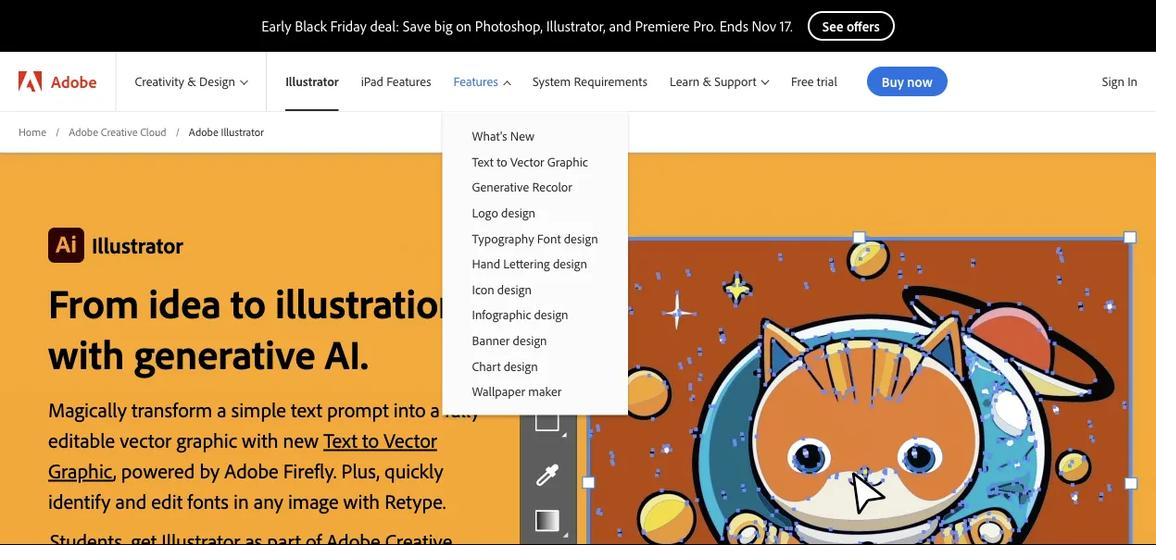 Task type: vqa. For each thing, say whether or not it's contained in the screenshot.
the Pro,
no



Task type: locate. For each thing, give the bounding box(es) containing it.
graphic down editable
[[48, 458, 113, 484]]

0 vertical spatial vector
[[511, 153, 545, 170]]

1 horizontal spatial text
[[472, 153, 494, 170]]

icon design
[[472, 281, 532, 298]]

recolor
[[533, 179, 573, 195]]

1 vertical spatial to
[[231, 277, 266, 329]]

to up the plus,
[[362, 428, 379, 454]]

illustrator down design at the top of the page
[[221, 125, 264, 139]]

design down infographic design link
[[513, 333, 547, 349]]

hand lettering design link
[[443, 251, 628, 277]]

powered
[[121, 458, 195, 484]]

infographic
[[472, 307, 531, 323]]

to inside from idea to illustration with generative ai.
[[231, 277, 266, 329]]

features up what's
[[454, 73, 499, 90]]

design down "icon design" link
[[534, 307, 569, 323]]

sign in button
[[1099, 66, 1142, 97]]

1 horizontal spatial with
[[242, 428, 279, 454]]

illustrator up "from"
[[92, 231, 183, 259]]

group containing what's new
[[443, 111, 628, 416]]

1 horizontal spatial graphic
[[548, 153, 588, 170]]

& left design at the top of the page
[[188, 73, 196, 90]]

2 horizontal spatial to
[[497, 153, 508, 170]]

early black friday deal: save big on photoshop, illustrator, and premiere pro. ends nov 17.
[[262, 17, 793, 35]]

0 horizontal spatial text to vector graphic
[[48, 428, 437, 484]]

to down what's new
[[497, 153, 508, 170]]

0 horizontal spatial features
[[387, 73, 432, 90]]

with down simple
[[242, 428, 279, 454]]

adobe for adobe
[[51, 71, 97, 92]]

features right ipad
[[387, 73, 432, 90]]

with inside magically transform a simple text prompt into a fully editable vector graphic   with new
[[242, 428, 279, 454]]

image
[[288, 489, 339, 515]]

&
[[188, 73, 196, 90], [703, 73, 712, 90]]

0 horizontal spatial with
[[48, 328, 125, 380]]

and
[[609, 17, 632, 35], [115, 489, 147, 515]]

to
[[497, 153, 508, 170], [231, 277, 266, 329], [362, 428, 379, 454]]

text to vector graphic down the what's new link
[[472, 153, 588, 170]]

group
[[443, 111, 628, 416]]

0 vertical spatial to
[[497, 153, 508, 170]]

with
[[48, 328, 125, 380], [242, 428, 279, 454], [344, 489, 380, 515]]

vector down new
[[511, 153, 545, 170]]

and left premiere
[[609, 17, 632, 35]]

1 horizontal spatial text to vector graphic
[[472, 153, 588, 170]]

0 horizontal spatial text to vector graphic link
[[48, 428, 437, 484]]

0 vertical spatial text to vector graphic
[[472, 153, 588, 170]]

ipad features
[[361, 73, 432, 90]]

0 horizontal spatial and
[[115, 489, 147, 515]]

font
[[538, 230, 561, 246]]

2 horizontal spatial with
[[344, 489, 380, 515]]

graphic up the recolor
[[548, 153, 588, 170]]

text
[[472, 153, 494, 170], [324, 428, 358, 454]]

0 horizontal spatial to
[[231, 277, 266, 329]]

2 vertical spatial to
[[362, 428, 379, 454]]

2 vertical spatial with
[[344, 489, 380, 515]]

with up magically
[[48, 328, 125, 380]]

features
[[387, 73, 432, 90], [454, 73, 499, 90]]

design down font
[[553, 256, 588, 272]]

1 horizontal spatial vector
[[511, 153, 545, 170]]

with down the plus,
[[344, 489, 380, 515]]

design for chart design
[[504, 358, 538, 374]]

creativity
[[135, 73, 185, 90]]

nov
[[752, 17, 777, 35]]

early
[[262, 17, 292, 35]]

chart
[[472, 358, 501, 374]]

generative
[[472, 179, 530, 195]]

logo design link
[[443, 200, 628, 226]]

text to vector graphic link down new
[[443, 149, 628, 174]]

design inside "link"
[[513, 333, 547, 349]]

and down ,
[[115, 489, 147, 515]]

0 horizontal spatial text
[[324, 428, 358, 454]]

firefly.
[[283, 458, 337, 484]]

2 vertical spatial illustrator
[[92, 231, 183, 259]]

& for creativity
[[188, 73, 196, 90]]

creative
[[101, 125, 138, 139]]

17.
[[780, 17, 793, 35]]

& right learn
[[703, 73, 712, 90]]

chart design
[[472, 358, 538, 374]]

illustrator link
[[267, 52, 350, 111]]

a
[[217, 397, 227, 423], [431, 397, 440, 423]]

generative recolor
[[472, 179, 573, 195]]

adobe up adobe creative cloud
[[51, 71, 97, 92]]

by
[[200, 458, 220, 484]]

design
[[199, 73, 235, 90]]

1 vertical spatial graphic
[[48, 458, 113, 484]]

text to vector graphic
[[472, 153, 588, 170], [48, 428, 437, 484]]

0 vertical spatial graphic
[[548, 153, 588, 170]]

generative recolor link
[[443, 174, 628, 200]]

1 horizontal spatial text to vector graphic link
[[443, 149, 628, 174]]

adobe left creative
[[69, 125, 98, 139]]

logo design
[[472, 205, 536, 221]]

text to vector graphic up the in
[[48, 428, 437, 484]]

design right font
[[564, 230, 599, 246]]

1 horizontal spatial a
[[431, 397, 440, 423]]

1 vertical spatial with
[[242, 428, 279, 454]]

features button
[[443, 52, 522, 111]]

design down generative recolor
[[502, 205, 536, 221]]

photoshop,
[[475, 17, 543, 35]]

0 horizontal spatial &
[[188, 73, 196, 90]]

0 vertical spatial with
[[48, 328, 125, 380]]

home
[[19, 125, 46, 139]]

1 horizontal spatial to
[[362, 428, 379, 454]]

illustrator down black
[[286, 73, 339, 90]]

0 horizontal spatial vector
[[384, 428, 437, 454]]

0 horizontal spatial a
[[217, 397, 227, 423]]

vector down into
[[384, 428, 437, 454]]

text to vector graphic link up the in
[[48, 428, 437, 484]]

1 vertical spatial text to vector graphic
[[48, 428, 437, 484]]

adobe up the in
[[225, 458, 279, 484]]

ipad features link
[[350, 52, 443, 111]]

1 horizontal spatial features
[[454, 73, 499, 90]]

text down what's
[[472, 153, 494, 170]]

1 vertical spatial vector
[[384, 428, 437, 454]]

generative
[[134, 328, 316, 380]]

wallpaper maker
[[472, 384, 562, 400]]

text inside text to vector graphic
[[324, 428, 358, 454]]

what's new link
[[443, 123, 628, 149]]

1 vertical spatial and
[[115, 489, 147, 515]]

1 vertical spatial illustrator
[[221, 125, 264, 139]]

learn & support button
[[659, 52, 780, 111]]

on
[[456, 17, 472, 35]]

2 & from the left
[[703, 73, 712, 90]]

big
[[435, 17, 453, 35]]

1 horizontal spatial and
[[609, 17, 632, 35]]

adobe right cloud
[[189, 125, 219, 139]]

adobe inside adobe creative cloud 'link'
[[69, 125, 98, 139]]

illustration
[[275, 277, 461, 329]]

adobe
[[51, 71, 97, 92], [69, 125, 98, 139], [189, 125, 219, 139], [225, 458, 279, 484]]

quickly
[[385, 458, 444, 484]]

adobe inside , powered by   adobe firefly. plus, quickly identify and edit fonts in any image with retype.
[[225, 458, 279, 484]]

1 a from the left
[[217, 397, 227, 423]]

typography font design
[[472, 230, 599, 246]]

text to vector graphic link
[[443, 149, 628, 174], [48, 428, 437, 484]]

from idea to illustration with generative ai.
[[48, 277, 461, 380]]

free
[[792, 73, 814, 90]]

design for infographic design
[[534, 307, 569, 323]]

2 a from the left
[[431, 397, 440, 423]]

a up the graphic
[[217, 397, 227, 423]]

design up infographic design
[[498, 281, 532, 298]]

text down prompt
[[324, 428, 358, 454]]

2 horizontal spatial illustrator
[[286, 73, 339, 90]]

plus,
[[342, 458, 380, 484]]

adobe inside adobe link
[[51, 71, 97, 92]]

1 & from the left
[[188, 73, 196, 90]]

adobe for adobe illustrator
[[189, 125, 219, 139]]

icon design link
[[443, 277, 628, 302]]

what's
[[472, 128, 508, 144]]

1 vertical spatial text
[[324, 428, 358, 454]]

design up the wallpaper maker
[[504, 358, 538, 374]]

1 horizontal spatial &
[[703, 73, 712, 90]]

2 features from the left
[[454, 73, 499, 90]]

1 vertical spatial text to vector graphic link
[[48, 428, 437, 484]]

vector
[[511, 153, 545, 170], [384, 428, 437, 454]]

adobe creative cloud link
[[69, 124, 167, 140]]

hand lettering design
[[472, 256, 588, 272]]

a right into
[[431, 397, 440, 423]]

to right idea
[[231, 277, 266, 329]]

wallpaper
[[472, 384, 526, 400]]

vector
[[120, 428, 172, 454]]



Task type: describe. For each thing, give the bounding box(es) containing it.
requirements
[[574, 73, 648, 90]]

icon
[[472, 281, 495, 298]]

simple
[[232, 397, 286, 423]]

magically
[[48, 397, 127, 423]]

what's new
[[472, 128, 535, 144]]

& for learn
[[703, 73, 712, 90]]

banner design
[[472, 333, 547, 349]]

new
[[511, 128, 535, 144]]

features inside popup button
[[454, 73, 499, 90]]

lettering
[[504, 256, 550, 272]]

illustrator,
[[547, 17, 606, 35]]

creativity & design button
[[116, 52, 266, 111]]

creativity & design
[[135, 73, 235, 90]]

retype.
[[385, 489, 446, 515]]

typography
[[472, 230, 535, 246]]

deal:
[[370, 17, 400, 35]]

transform
[[132, 397, 212, 423]]

magically transform a simple text prompt into a fully editable vector graphic   with new
[[48, 397, 480, 454]]

system
[[533, 73, 571, 90]]

1 features from the left
[[387, 73, 432, 90]]

logo
[[472, 205, 499, 221]]

identify
[[48, 489, 111, 515]]

sign in
[[1103, 73, 1138, 89]]

1 horizontal spatial illustrator
[[221, 125, 264, 139]]

new
[[283, 428, 319, 454]]

trial
[[817, 73, 838, 90]]

chart design link
[[443, 353, 628, 379]]

,
[[113, 458, 117, 484]]

system requirements link
[[522, 52, 659, 111]]

infographic design link
[[443, 302, 628, 328]]

editable
[[48, 428, 115, 454]]

hand
[[472, 256, 501, 272]]

free trial
[[792, 73, 838, 90]]

adobe creative cloud
[[69, 125, 167, 139]]

black
[[295, 17, 327, 35]]

free trial link
[[780, 52, 849, 111]]

and inside , powered by   adobe firefly. plus, quickly identify and edit fonts in any image with retype.
[[115, 489, 147, 515]]

save
[[403, 17, 431, 35]]

support
[[715, 73, 757, 90]]

friday
[[331, 17, 367, 35]]

design for banner design
[[513, 333, 547, 349]]

idea
[[149, 277, 222, 329]]

wallpaper maker link
[[443, 379, 628, 405]]

learn & support
[[670, 73, 757, 90]]

ai.
[[325, 328, 369, 380]]

maker
[[529, 384, 562, 400]]

0 vertical spatial text
[[472, 153, 494, 170]]

home link
[[19, 124, 46, 140]]

fully
[[445, 397, 480, 423]]

0 horizontal spatial graphic
[[48, 458, 113, 484]]

typography font design link
[[443, 226, 628, 251]]

design for logo design
[[502, 205, 536, 221]]

with inside , powered by   adobe firefly. plus, quickly identify and edit fonts in any image with retype.
[[344, 489, 380, 515]]

cloud
[[140, 125, 167, 139]]

pro.
[[694, 17, 717, 35]]

fonts
[[188, 489, 229, 515]]

in
[[1128, 73, 1138, 89]]

banner design link
[[443, 328, 628, 353]]

0 vertical spatial illustrator
[[286, 73, 339, 90]]

edit
[[151, 489, 183, 515]]

0 horizontal spatial illustrator
[[92, 231, 183, 259]]

ends
[[720, 17, 749, 35]]

text
[[291, 397, 322, 423]]

adobe for adobe creative cloud
[[69, 125, 98, 139]]

system requirements
[[533, 73, 648, 90]]

any
[[254, 489, 283, 515]]

design for icon design
[[498, 281, 532, 298]]

0 vertical spatial text to vector graphic link
[[443, 149, 628, 174]]

0 vertical spatial and
[[609, 17, 632, 35]]

with inside from idea to illustration with generative ai.
[[48, 328, 125, 380]]

learn
[[670, 73, 700, 90]]

, powered by   adobe firefly. plus, quickly identify and edit fonts in any image with retype.
[[48, 458, 446, 515]]

ipad
[[361, 73, 384, 90]]

into
[[394, 397, 426, 423]]

premiere
[[636, 17, 690, 35]]

prompt
[[327, 397, 389, 423]]

sign
[[1103, 73, 1125, 89]]

in
[[234, 489, 249, 515]]

adobe illustrator
[[189, 125, 264, 139]]

adobe link
[[0, 52, 115, 111]]



